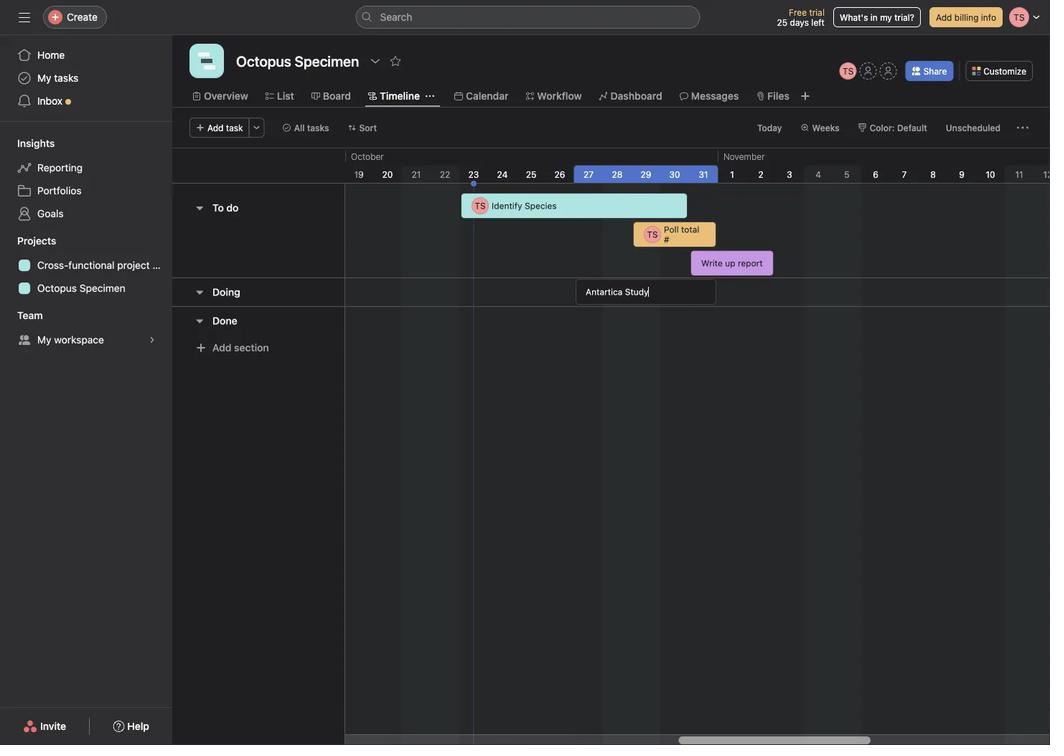 Task type: vqa. For each thing, say whether or not it's contained in the screenshot.
25
yes



Task type: locate. For each thing, give the bounding box(es) containing it.
collapse task list for the section done image
[[194, 315, 205, 327]]

add section button
[[190, 335, 275, 361]]

add left the billing
[[936, 12, 952, 22]]

default
[[897, 123, 927, 133]]

add for add task
[[207, 123, 224, 133]]

weeks button
[[794, 118, 846, 138]]

1 horizontal spatial ts
[[647, 230, 658, 240]]

1 vertical spatial my
[[37, 334, 51, 346]]

my for my tasks
[[37, 72, 51, 84]]

tasks inside dropdown button
[[307, 123, 329, 133]]

collapse task list for the section to do image
[[194, 202, 205, 214]]

create
[[67, 11, 98, 23]]

1 vertical spatial add
[[207, 123, 224, 133]]

see details, my workspace image
[[148, 336, 156, 345]]

portfolios link
[[9, 179, 164, 202]]

to do button
[[212, 195, 239, 221]]

timeline link
[[368, 88, 420, 104]]

ts for identify species
[[475, 201, 486, 211]]

0 vertical spatial tasks
[[54, 72, 79, 84]]

11
[[1015, 169, 1023, 179]]

1 my from the top
[[37, 72, 51, 84]]

25 inside free trial 25 days left
[[777, 17, 788, 27]]

0 vertical spatial ts
[[843, 66, 854, 76]]

tasks right the all
[[307, 123, 329, 133]]

19
[[354, 169, 364, 179]]

2 my from the top
[[37, 334, 51, 346]]

25 left days
[[777, 17, 788, 27]]

today button
[[751, 118, 789, 138]]

today
[[757, 123, 782, 133]]

projects button
[[0, 234, 56, 248]]

4
[[816, 169, 821, 179]]

2 vertical spatial add
[[212, 342, 231, 354]]

board link
[[311, 88, 351, 104]]

messages link
[[680, 88, 739, 104]]

31
[[699, 169, 708, 179]]

ts left #
[[647, 230, 658, 240]]

#
[[664, 235, 669, 245]]

home link
[[9, 44, 164, 67]]

write up report
[[701, 258, 763, 268]]

30
[[669, 169, 680, 179]]

5
[[844, 169, 850, 179]]

timeline image
[[198, 52, 215, 70]]

inbox link
[[9, 90, 164, 113]]

tasks down the home
[[54, 72, 79, 84]]

my
[[37, 72, 51, 84], [37, 334, 51, 346]]

my inside my tasks link
[[37, 72, 51, 84]]

tasks for my tasks
[[54, 72, 79, 84]]

weeks
[[812, 123, 840, 133]]

26
[[555, 169, 565, 179]]

27
[[584, 169, 594, 179]]

project
[[117, 259, 150, 271]]

25 left "26"
[[526, 169, 536, 179]]

tasks inside "global" element
[[54, 72, 79, 84]]

add task
[[207, 123, 243, 133]]

1 horizontal spatial tasks
[[307, 123, 329, 133]]

info
[[981, 12, 996, 22]]

sort
[[359, 123, 377, 133]]

add inside "add billing info" button
[[936, 12, 952, 22]]

what's in my trial?
[[840, 12, 914, 22]]

ts
[[843, 66, 854, 76], [475, 201, 486, 211], [647, 230, 658, 240]]

my tasks
[[37, 72, 79, 84]]

add down done button
[[212, 342, 231, 354]]

global element
[[0, 35, 172, 121]]

my tasks link
[[9, 67, 164, 90]]

all
[[294, 123, 305, 133]]

2 horizontal spatial ts
[[843, 66, 854, 76]]

identify species
[[492, 201, 557, 211]]

up
[[725, 258, 736, 268]]

insights element
[[0, 131, 172, 228]]

12
[[1043, 169, 1050, 179]]

all tasks button
[[276, 118, 336, 138]]

my inside 'my workspace' 'link'
[[37, 334, 51, 346]]

my for my workspace
[[37, 334, 51, 346]]

add left task
[[207, 123, 224, 133]]

tasks for all tasks
[[307, 123, 329, 133]]

0 horizontal spatial ts
[[475, 201, 486, 211]]

25
[[777, 17, 788, 27], [526, 169, 536, 179]]

1 vertical spatial 25
[[526, 169, 536, 179]]

unscheduled
[[946, 123, 1001, 133]]

1 horizontal spatial 25
[[777, 17, 788, 27]]

projects element
[[0, 228, 172, 303]]

task
[[226, 123, 243, 133]]

more actions image
[[252, 123, 261, 132]]

insights button
[[0, 136, 55, 151]]

cross-functional project plan link
[[9, 254, 172, 277]]

my up inbox
[[37, 72, 51, 84]]

0 vertical spatial add
[[936, 12, 952, 22]]

0 horizontal spatial tasks
[[54, 72, 79, 84]]

inbox
[[37, 95, 62, 107]]

ts down what's
[[843, 66, 854, 76]]

1 vertical spatial ts
[[475, 201, 486, 211]]

0 horizontal spatial 25
[[526, 169, 536, 179]]

ts inside button
[[843, 66, 854, 76]]

3
[[787, 169, 792, 179]]

reporting
[[37, 162, 83, 174]]

search list box
[[356, 6, 700, 29]]

ts for poll total #
[[647, 230, 658, 240]]

my down team
[[37, 334, 51, 346]]

left
[[811, 17, 825, 27]]

files link
[[756, 88, 790, 104]]

add inside the add task button
[[207, 123, 224, 133]]

share
[[924, 66, 947, 76]]

collapse task list for the section doing image
[[194, 287, 205, 298]]

7
[[902, 169, 907, 179]]

2 vertical spatial ts
[[647, 230, 658, 240]]

poll total #
[[664, 225, 699, 245]]

0 vertical spatial my
[[37, 72, 51, 84]]

add task button
[[190, 118, 250, 138]]

goals
[[37, 208, 64, 220]]

more actions image
[[1017, 122, 1029, 134]]

ts button
[[840, 62, 857, 80]]

workflow link
[[526, 88, 582, 104]]

color: default
[[870, 123, 927, 133]]

list
[[277, 90, 294, 102]]

unscheduled button
[[940, 118, 1007, 138]]

home
[[37, 49, 65, 61]]

identify
[[492, 201, 522, 211]]

section
[[234, 342, 269, 354]]

overview link
[[192, 88, 248, 104]]

add inside add section button
[[212, 342, 231, 354]]

my workspace link
[[9, 329, 164, 352]]

8
[[930, 169, 936, 179]]

show options image
[[370, 55, 381, 67]]

reporting link
[[9, 156, 164, 179]]

24
[[497, 169, 508, 179]]

write
[[701, 258, 723, 268]]

2
[[758, 169, 764, 179]]

None text field
[[233, 48, 363, 74]]

6
[[873, 169, 879, 179]]

in
[[871, 12, 878, 22]]

board
[[323, 90, 351, 102]]

portfolios
[[37, 185, 82, 197]]

0 vertical spatial 25
[[777, 17, 788, 27]]

color:
[[870, 123, 895, 133]]

1 vertical spatial tasks
[[307, 123, 329, 133]]

ts left identify
[[475, 201, 486, 211]]



Task type: describe. For each thing, give the bounding box(es) containing it.
add tab image
[[800, 90, 811, 102]]

calendar link
[[454, 88, 509, 104]]

octopus specimen
[[37, 282, 125, 294]]

29
[[641, 169, 651, 179]]

cross-functional project plan
[[37, 259, 172, 271]]

add billing info button
[[930, 7, 1003, 27]]

report
[[738, 258, 763, 268]]

add for add billing info
[[936, 12, 952, 22]]

invite
[[40, 721, 66, 733]]

workflow
[[537, 90, 582, 102]]

22
[[440, 169, 450, 179]]

poll
[[664, 225, 679, 235]]

invite button
[[14, 714, 75, 740]]

specimen
[[80, 282, 125, 294]]

add billing info
[[936, 12, 996, 22]]

23
[[468, 169, 479, 179]]

free
[[789, 7, 807, 17]]

20
[[382, 169, 393, 179]]

sort button
[[341, 118, 383, 138]]

calendar
[[466, 90, 509, 102]]

team button
[[0, 309, 43, 323]]

trial?
[[895, 12, 914, 22]]

Write a task name text field
[[586, 286, 713, 299]]

all tasks
[[294, 123, 329, 133]]

team
[[17, 310, 43, 322]]

files
[[768, 90, 790, 102]]

done
[[212, 315, 237, 327]]

october
[[351, 151, 384, 162]]

add section
[[212, 342, 269, 354]]

color: default button
[[852, 118, 934, 138]]

teams element
[[0, 303, 172, 355]]

free trial 25 days left
[[777, 7, 825, 27]]

workspace
[[54, 334, 104, 346]]

projects
[[17, 235, 56, 247]]

messages
[[691, 90, 739, 102]]

trial
[[809, 7, 825, 17]]

species
[[525, 201, 557, 211]]

1
[[730, 169, 734, 179]]

functional
[[68, 259, 114, 271]]

my workspace
[[37, 334, 104, 346]]

goals link
[[9, 202, 164, 225]]

customize
[[984, 66, 1027, 76]]

days
[[790, 17, 809, 27]]

add to starred image
[[390, 55, 401, 67]]

dashboard link
[[599, 88, 662, 104]]

9
[[959, 169, 965, 179]]

search button
[[356, 6, 700, 29]]

tab actions image
[[426, 92, 434, 100]]

28
[[612, 169, 623, 179]]

what's in my trial? button
[[833, 7, 921, 27]]

november
[[724, 151, 765, 162]]

do
[[226, 202, 239, 214]]

cross-
[[37, 259, 68, 271]]

to do
[[212, 202, 239, 214]]

doing button
[[212, 280, 240, 305]]

create button
[[43, 6, 107, 29]]

add for add section
[[212, 342, 231, 354]]

to
[[212, 202, 224, 214]]

done button
[[212, 308, 237, 334]]

help button
[[104, 714, 159, 740]]

plan
[[153, 259, 172, 271]]

hide sidebar image
[[19, 11, 30, 23]]

insights
[[17, 137, 55, 149]]

total
[[681, 225, 699, 235]]

what's
[[840, 12, 868, 22]]

overview
[[204, 90, 248, 102]]



